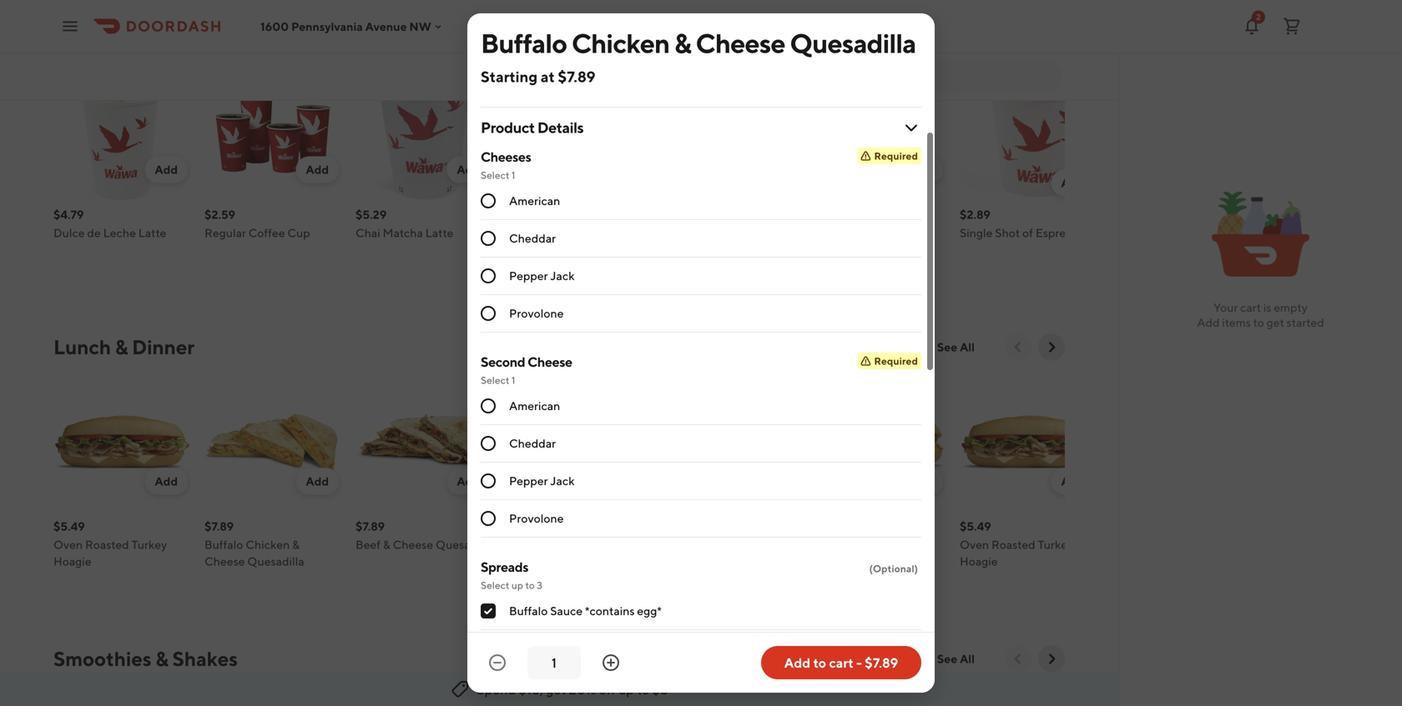 Task type: locate. For each thing, give the bounding box(es) containing it.
1 vertical spatial coffee
[[248, 226, 285, 240]]

0 vertical spatial american
[[509, 194, 560, 208]]

oven roasted turkey hoagie image
[[53, 374, 191, 512], [960, 374, 1098, 512]]

select inside spreads select up to 3
[[481, 580, 510, 592]]

american for select
[[509, 194, 560, 208]]

$4.79 inside the $4.79 dulce de leche latte
[[53, 208, 84, 222]]

$5.29
[[356, 208, 387, 222], [658, 208, 689, 222], [809, 208, 840, 222]]

2 cheddar from the top
[[509, 437, 556, 451]]

is
[[1264, 301, 1272, 315]]

buffalo chicken & cheese quesadilla image
[[205, 374, 342, 512]]

2 american radio from the top
[[481, 399, 496, 414]]

0 vertical spatial pepper jack radio
[[481, 269, 496, 284]]

1 vertical spatial see all link
[[927, 334, 985, 361]]

0 horizontal spatial roasted
[[85, 538, 129, 552]]

pepper for select
[[509, 269, 548, 283]]

$4.79 dulce de leche latte
[[53, 208, 166, 240]]

1 horizontal spatial get
[[1267, 316, 1285, 330]]

0 vertical spatial see
[[937, 28, 958, 42]]

1 horizontal spatial $5.49
[[960, 520, 991, 534]]

1 vertical spatial select
[[481, 375, 510, 386]]

2 vertical spatial see all link
[[927, 646, 985, 673]]

dinner
[[132, 336, 194, 359]]

hoagie
[[53, 555, 92, 569], [507, 555, 545, 569], [880, 555, 918, 569], [960, 555, 998, 569]]

1 provolone radio from the top
[[481, 306, 496, 321]]

1 select from the top
[[481, 169, 510, 181]]

2 vertical spatial see all
[[937, 653, 975, 667]]

buffalo inside buffalo chicken cheesesteak hoagie
[[809, 538, 848, 552]]

turkey
[[131, 538, 167, 552], [1038, 538, 1074, 552]]

1 vertical spatial 1
[[512, 375, 515, 386]]

chicken inside dialog
[[572, 28, 670, 59]]

cheese inside $7.89 beef & cheese quesadilla
[[393, 538, 433, 552]]

cart
[[1240, 301, 1261, 315], [829, 656, 854, 672]]

1 next button of carousel image from the top
[[1043, 339, 1060, 356]]

pepper jack
[[509, 269, 575, 283], [509, 475, 575, 488]]

0 vertical spatial up
[[512, 580, 523, 592]]

coffee inside hot coffee link
[[93, 23, 156, 47]]

chicken inside bbq chicken & cheese quesadilla
[[686, 538, 731, 552]]

0 vertical spatial 1
[[512, 169, 515, 181]]

chicken inside $7.89 buffalo chicken & cheese quesadilla
[[246, 538, 290, 552]]

decrease quantity by 1 image
[[487, 654, 507, 674]]

0 horizontal spatial $5.29
[[356, 208, 387, 222]]

$4.79 up caramel in the left top of the page
[[507, 208, 537, 222]]

0 horizontal spatial oven roasted turkey hoagie image
[[53, 374, 191, 512]]

2 pepper jack radio from the top
[[481, 474, 496, 489]]

0 horizontal spatial latte
[[138, 226, 166, 240]]

1 $5.49 from the left
[[53, 520, 85, 534]]

oven for second oven roasted turkey hoagie image from the right
[[53, 538, 83, 552]]

get
[[1267, 316, 1285, 330], [546, 682, 566, 698]]

to inside 'button'
[[813, 656, 826, 672]]

1 vertical spatial see
[[937, 341, 958, 354]]

chicken inside buffalo chicken cheesesteak hoagie
[[850, 538, 894, 552]]

&
[[674, 28, 691, 59], [115, 336, 128, 359], [292, 538, 300, 552], [383, 538, 390, 552], [733, 538, 740, 552], [155, 648, 168, 672]]

1 vertical spatial provolone radio
[[481, 512, 496, 527]]

your cart is empty add items to get started
[[1197, 301, 1324, 330]]

2 horizontal spatial $5.29
[[809, 208, 840, 222]]

provolone inside second cheese group
[[509, 512, 564, 526]]

required
[[874, 150, 918, 162], [874, 356, 918, 367]]

chicken
[[572, 28, 670, 59], [246, 538, 290, 552], [686, 538, 731, 552], [850, 538, 894, 552]]

beef & cheese quesadilla image
[[356, 374, 493, 512]]

0 horizontal spatial cart
[[829, 656, 854, 672]]

$4.79 up dulce
[[53, 208, 84, 222]]

1 horizontal spatial roasted
[[992, 538, 1036, 552]]

1 horizontal spatial turkey
[[1038, 538, 1074, 552]]

latte inside $5.29 chai matcha latte
[[425, 226, 454, 240]]

american radio up cheddar option
[[481, 399, 496, 414]]

1600
[[260, 19, 289, 33]]

$2.89 single shot of espresso
[[960, 208, 1083, 240]]

Buffalo Sauce *contains egg* checkbox
[[481, 604, 496, 619]]

0 horizontal spatial oven
[[53, 538, 83, 552]]

quesadilla for $7.89 beef & cheese quesadilla
[[436, 538, 493, 552]]

1 american from the top
[[509, 194, 560, 208]]

all for lunch & dinner
[[960, 341, 975, 354]]

jack inside second cheese group
[[550, 475, 575, 488]]

add to cart - $7.89 button
[[761, 647, 922, 680]]

previous button of carousel image
[[1010, 339, 1027, 356], [1010, 651, 1027, 668]]

avenue
[[365, 19, 407, 33]]

provolone inside the cheeses group
[[509, 307, 564, 321]]

add
[[155, 163, 178, 177], [306, 163, 329, 177], [457, 163, 480, 177], [910, 163, 933, 177], [1061, 176, 1084, 190], [1197, 316, 1220, 330], [155, 475, 178, 489], [306, 475, 329, 489], [457, 475, 480, 489], [1061, 475, 1084, 489], [784, 656, 811, 672]]

1 provolone from the top
[[509, 307, 564, 321]]

required for cheeses
[[874, 150, 918, 162]]

2 $5.49 oven roasted turkey hoagie from the left
[[960, 520, 1074, 569]]

1 $5.29 from the left
[[356, 208, 387, 222]]

hoagie inside buffalo chicken cheesesteak hoagie
[[880, 555, 918, 569]]

2 horizontal spatial latte
[[554, 226, 582, 240]]

pepper jack radio down cheddar radio
[[481, 269, 496, 284]]

1 vertical spatial previous button of carousel image
[[1010, 651, 1027, 668]]

3 see all from the top
[[937, 653, 975, 667]]

oven for 1st oven roasted turkey hoagie image from right
[[960, 538, 989, 552]]

up
[[512, 580, 523, 592], [618, 682, 634, 698]]

2 $5.29 from the left
[[658, 208, 689, 222]]

cart left -
[[829, 656, 854, 672]]

0 horizontal spatial up
[[512, 580, 523, 592]]

1 vertical spatial pepper
[[509, 475, 548, 488]]

details
[[537, 119, 584, 136]]

add inside 'button'
[[784, 656, 811, 672]]

0 vertical spatial select
[[481, 169, 510, 181]]

quesadilla
[[790, 28, 916, 59], [436, 538, 493, 552], [247, 555, 304, 569], [658, 555, 715, 569]]

1 inside cheeses select 1
[[512, 169, 515, 181]]

1 previous button of carousel image from the top
[[1010, 339, 1027, 356]]

double
[[551, 538, 590, 552]]

0 vertical spatial see all link
[[927, 22, 985, 49]]

starting at $7.89
[[481, 68, 596, 86]]

to
[[1253, 316, 1264, 330], [525, 580, 535, 592], [813, 656, 826, 672], [637, 682, 649, 698]]

american radio up cheddar radio
[[481, 194, 496, 209]]

cheddar inside the cheeses group
[[509, 232, 556, 245]]

1 vertical spatial pepper jack radio
[[481, 474, 496, 489]]

see
[[937, 28, 958, 42], [937, 341, 958, 354], [937, 653, 958, 667]]

cup
[[287, 226, 310, 240]]

2 see all link from the top
[[927, 334, 985, 361]]

$4.79 inside the $4.79 caramel latte
[[507, 208, 537, 222]]

2 $5.49 from the left
[[960, 520, 991, 534]]

espresso
[[1036, 226, 1083, 240]]

1 oven from the left
[[53, 538, 83, 552]]

see all
[[937, 28, 975, 42], [937, 341, 975, 354], [937, 653, 975, 667]]

provolone for select
[[509, 307, 564, 321]]

egg*
[[637, 605, 662, 619]]

jack
[[550, 269, 575, 283], [550, 475, 575, 488]]

2 see all from the top
[[937, 341, 975, 354]]

1 down cheeses
[[512, 169, 515, 181]]

1 horizontal spatial oven
[[960, 538, 989, 552]]

jack inside the cheeses group
[[550, 269, 575, 283]]

1 pepper jack from the top
[[509, 269, 575, 283]]

cheddar inside second cheese group
[[509, 437, 556, 451]]

2 select from the top
[[481, 375, 510, 386]]

started
[[1287, 316, 1324, 330]]

0 vertical spatial all
[[960, 28, 975, 42]]

see all for lunch & dinner
[[937, 341, 975, 354]]

pepper jack radio for cheese
[[481, 474, 496, 489]]

american up caramel in the left top of the page
[[509, 194, 560, 208]]

quesadilla inside $7.89 beef & cheese quesadilla
[[436, 538, 493, 552]]

see for dinner
[[937, 341, 958, 354]]

select down cheeses
[[481, 169, 510, 181]]

pepper jack inside second cheese group
[[509, 475, 575, 488]]

american
[[509, 194, 560, 208], [509, 399, 560, 413]]

1 pepper from the top
[[509, 269, 548, 283]]

cart inside 'button'
[[829, 656, 854, 672]]

1 vertical spatial american radio
[[481, 399, 496, 414]]

smoothies & shakes
[[53, 648, 238, 672]]

american inside the cheeses group
[[509, 194, 560, 208]]

jack down caramel in the left top of the page
[[550, 269, 575, 283]]

buffalo chicken cheesesteak hoagie
[[809, 538, 918, 569]]

2 american from the top
[[509, 399, 560, 413]]

latte right caramel in the left top of the page
[[554, 226, 582, 240]]

american down second cheese select 1
[[509, 399, 560, 413]]

0 vertical spatial provolone
[[509, 307, 564, 321]]

quesadilla for buffalo chicken & cheese quesadilla
[[790, 28, 916, 59]]

increase quantity by 1 image
[[601, 654, 621, 674]]

cheddar right cheddar radio
[[509, 232, 556, 245]]

provolone radio inside second cheese group
[[481, 512, 496, 527]]

buffalo chicken cheesesteak hoagie image
[[809, 374, 947, 512]]

$4.79 for $4.79 caramel latte
[[507, 208, 537, 222]]

1 pepper jack radio from the top
[[481, 269, 496, 284]]

next button of carousel image for smoothies & shakes
[[1043, 651, 1060, 668]]

0 vertical spatial cheddar
[[509, 232, 556, 245]]

add inside "your cart is empty add items to get started"
[[1197, 316, 1220, 330]]

3 see all link from the top
[[927, 646, 985, 673]]

chicken for buffalo chicken cheesesteak hoagie
[[850, 538, 894, 552]]

2 required from the top
[[874, 356, 918, 367]]

pepper
[[509, 269, 548, 283], [509, 475, 548, 488]]

0 vertical spatial american radio
[[481, 194, 496, 209]]

provolone up second cheese select 1
[[509, 307, 564, 321]]

hoagie inside $9.19 custom double meat hoagie
[[507, 555, 545, 569]]

0 vertical spatial coffee
[[93, 23, 156, 47]]

smoothies & shakes link
[[53, 646, 238, 673]]

0 vertical spatial provolone radio
[[481, 306, 496, 321]]

cheddar right cheddar option
[[509, 437, 556, 451]]

$7.89
[[558, 68, 596, 86], [205, 520, 234, 534], [356, 520, 385, 534], [865, 656, 898, 672]]

0 horizontal spatial turkey
[[131, 538, 167, 552]]

0 horizontal spatial $5.49 oven roasted turkey hoagie
[[53, 520, 167, 569]]

0 vertical spatial jack
[[550, 269, 575, 283]]

pepper jack up $9.19
[[509, 475, 575, 488]]

smoothies
[[53, 648, 152, 672]]

get down is
[[1267, 316, 1285, 330]]

spreads group
[[481, 558, 922, 706]]

1 cheddar from the top
[[509, 232, 556, 245]]

2 next button of carousel image from the top
[[1043, 651, 1060, 668]]

0 vertical spatial pepper
[[509, 269, 548, 283]]

1 roasted from the left
[[85, 538, 129, 552]]

2 vertical spatial all
[[960, 653, 975, 667]]

1 latte from the left
[[138, 226, 166, 240]]

cheese
[[696, 28, 785, 59], [528, 354, 572, 370], [393, 538, 433, 552], [743, 538, 783, 552], [205, 555, 245, 569]]

to left $5
[[637, 682, 649, 698]]

provolone radio inside the cheeses group
[[481, 306, 496, 321]]

provolone
[[509, 307, 564, 321], [509, 512, 564, 526]]

& inside bbq chicken & cheese quesadilla
[[733, 538, 740, 552]]

cheddar for cheese
[[509, 437, 556, 451]]

1 vertical spatial next button of carousel image
[[1043, 651, 1060, 668]]

latte inside the $4.79 dulce de leche latte
[[138, 226, 166, 240]]

$5.49
[[53, 520, 85, 534], [960, 520, 991, 534]]

2 vertical spatial select
[[481, 580, 510, 592]]

1 $4.79 from the left
[[53, 208, 84, 222]]

leche
[[103, 226, 136, 240]]

up right off
[[618, 682, 634, 698]]

$2.59 regular coffee cup
[[205, 208, 310, 240]]

product details
[[481, 119, 584, 136]]

2 see from the top
[[937, 341, 958, 354]]

0 horizontal spatial $5.49
[[53, 520, 85, 534]]

provolone radio up the second
[[481, 306, 496, 321]]

(optional)
[[869, 563, 918, 575]]

0 horizontal spatial get
[[546, 682, 566, 698]]

0 horizontal spatial $4.79
[[53, 208, 84, 222]]

2 pepper jack from the top
[[509, 475, 575, 488]]

3 see from the top
[[937, 653, 958, 667]]

next button of carousel image
[[1043, 339, 1060, 356], [1043, 651, 1060, 668]]

1 vertical spatial all
[[960, 341, 975, 354]]

0 vertical spatial pepper jack
[[509, 269, 575, 283]]

previous button of carousel image for lunch & dinner
[[1010, 339, 1027, 356]]

2 1 from the top
[[512, 375, 515, 386]]

pepper for cheese
[[509, 475, 548, 488]]

1 vertical spatial up
[[618, 682, 634, 698]]

1 vertical spatial cheddar
[[509, 437, 556, 451]]

3 all from the top
[[960, 653, 975, 667]]

Current quantity is 1 number field
[[538, 654, 571, 673]]

3 select from the top
[[481, 580, 510, 592]]

2 pepper from the top
[[509, 475, 548, 488]]

1 vertical spatial pepper jack
[[509, 475, 575, 488]]

American radio
[[481, 194, 496, 209], [481, 399, 496, 414]]

3
[[537, 580, 543, 592]]

second cheese group
[[481, 353, 922, 538]]

1 vertical spatial provolone
[[509, 512, 564, 526]]

roasted
[[85, 538, 129, 552], [992, 538, 1036, 552]]

product
[[481, 119, 535, 136]]

lunch & dinner link
[[53, 334, 194, 361]]

american radio for second cheese
[[481, 399, 496, 414]]

2 oven from the left
[[960, 538, 989, 552]]

1 jack from the top
[[550, 269, 575, 283]]

pepper inside the cheeses group
[[509, 269, 548, 283]]

buffalo inside the spreads group
[[509, 605, 548, 619]]

2 latte from the left
[[425, 226, 454, 240]]

2 all from the top
[[960, 341, 975, 354]]

pepper inside second cheese group
[[509, 475, 548, 488]]

lunch
[[53, 336, 111, 359]]

2 vertical spatial see
[[937, 653, 958, 667]]

to inside spreads select up to 3
[[525, 580, 535, 592]]

chicken for buffalo chicken & cheese quesadilla
[[572, 28, 670, 59]]

coffee left cup
[[248, 226, 285, 240]]

vanilla matcha latte image
[[658, 62, 795, 200]]

$4.79
[[53, 208, 84, 222], [507, 208, 537, 222]]

provolone up custom
[[509, 512, 564, 526]]

pepper up $9.19
[[509, 475, 548, 488]]

1 oven roasted turkey hoagie image from the left
[[53, 374, 191, 512]]

pennsylvania
[[291, 19, 363, 33]]

get right $15,
[[546, 682, 566, 698]]

see all link
[[927, 22, 985, 49], [927, 334, 985, 361], [927, 646, 985, 673]]

select
[[481, 169, 510, 181], [481, 375, 510, 386], [481, 580, 510, 592]]

1 vertical spatial required
[[874, 356, 918, 367]]

0 vertical spatial required
[[874, 150, 918, 162]]

coffee inside $2.59 regular coffee cup
[[248, 226, 285, 240]]

1 inside second cheese select 1
[[512, 375, 515, 386]]

0 vertical spatial next button of carousel image
[[1043, 339, 1060, 356]]

cheese for buffalo chicken & cheese quesadilla
[[696, 28, 785, 59]]

cheeses group
[[481, 148, 922, 333]]

0 vertical spatial get
[[1267, 316, 1285, 330]]

1 horizontal spatial $5.49 oven roasted turkey hoagie
[[960, 520, 1074, 569]]

2 $4.79 from the left
[[507, 208, 537, 222]]

2
[[1256, 12, 1261, 22]]

1 see all from the top
[[937, 28, 975, 42]]

meat
[[592, 538, 620, 552]]

regular coffee cup image
[[205, 62, 342, 200]]

1 horizontal spatial latte
[[425, 226, 454, 240]]

pepper jack down caramel in the left top of the page
[[509, 269, 575, 283]]

pepper jack radio inside the cheeses group
[[481, 269, 496, 284]]

quesadilla inside dialog
[[790, 28, 916, 59]]

custom
[[507, 538, 549, 552]]

chai matcha latte image
[[356, 62, 493, 200]]

1 vertical spatial see all
[[937, 341, 975, 354]]

empty
[[1274, 301, 1308, 315]]

see for shakes
[[937, 653, 958, 667]]

shakes
[[172, 648, 238, 672]]

pepper jack inside the cheeses group
[[509, 269, 575, 283]]

3 hoagie from the left
[[880, 555, 918, 569]]

american radio inside the cheeses group
[[481, 194, 496, 209]]

1 horizontal spatial cart
[[1240, 301, 1261, 315]]

get inside "your cart is empty add items to get started"
[[1267, 316, 1285, 330]]

pepper jack radio down cheddar option
[[481, 474, 496, 489]]

buffalo for buffalo sauce *contains egg*
[[509, 605, 548, 619]]

1 horizontal spatial oven roasted turkey hoagie image
[[960, 374, 1098, 512]]

select down spreads
[[481, 580, 510, 592]]

2 provolone radio from the top
[[481, 512, 496, 527]]

caramel
[[507, 226, 552, 240]]

up left "3"
[[512, 580, 523, 592]]

required inside second cheese group
[[874, 356, 918, 367]]

2 previous button of carousel image from the top
[[1010, 651, 1027, 668]]

3 latte from the left
[[554, 226, 582, 240]]

jack up $9.19 custom double meat hoagie on the left bottom of the page
[[550, 475, 575, 488]]

starting
[[481, 68, 538, 86]]

required for second cheese
[[874, 356, 918, 367]]

select inside cheeses select 1
[[481, 169, 510, 181]]

previous button of carousel image for smoothies & shakes
[[1010, 651, 1027, 668]]

$5.49 oven roasted turkey hoagie
[[53, 520, 167, 569], [960, 520, 1074, 569]]

0 vertical spatial previous button of carousel image
[[1010, 339, 1027, 356]]

coffee
[[93, 23, 156, 47], [248, 226, 285, 240]]

1 required from the top
[[874, 150, 918, 162]]

1 american radio from the top
[[481, 194, 496, 209]]

to left -
[[813, 656, 826, 672]]

coffee right hot
[[93, 23, 156, 47]]

to left "3"
[[525, 580, 535, 592]]

provolone radio left $9.19
[[481, 512, 496, 527]]

buffalo chicken & cheese quesadilla
[[481, 28, 916, 59]]

latte
[[138, 226, 166, 240], [425, 226, 454, 240], [554, 226, 582, 240]]

1600 pennsylvania avenue nw button
[[260, 19, 445, 33]]

20%
[[569, 682, 596, 698]]

1 1 from the top
[[512, 169, 515, 181]]

1 horizontal spatial coffee
[[248, 226, 285, 240]]

Provolone radio
[[481, 306, 496, 321], [481, 512, 496, 527]]

buffalo sauce *contains egg*
[[509, 605, 662, 619]]

2 jack from the top
[[550, 475, 575, 488]]

1 down the second
[[512, 375, 515, 386]]

buffalo
[[481, 28, 567, 59], [205, 538, 243, 552], [809, 538, 848, 552], [509, 605, 548, 619]]

jack for select
[[550, 269, 575, 283]]

$7.89 inside $7.89 buffalo chicken & cheese quesadilla
[[205, 520, 234, 534]]

Search Wawa search field
[[808, 68, 1048, 86]]

quesadilla inside bbq chicken & cheese quesadilla
[[658, 555, 715, 569]]

1 vertical spatial jack
[[550, 475, 575, 488]]

0 vertical spatial see all
[[937, 28, 975, 42]]

pepper jack radio inside second cheese group
[[481, 474, 496, 489]]

2 hoagie from the left
[[507, 555, 545, 569]]

Pepper Jack radio
[[481, 269, 496, 284], [481, 474, 496, 489]]

next button of carousel image for lunch & dinner
[[1043, 339, 1060, 356]]

1 vertical spatial cart
[[829, 656, 854, 672]]

custom double meat hoagie image
[[507, 374, 644, 512]]

cart left is
[[1240, 301, 1261, 315]]

latte right matcha
[[425, 226, 454, 240]]

american inside second cheese group
[[509, 399, 560, 413]]

see all link for lunch & dinner
[[927, 334, 985, 361]]

pepper down caramel in the left top of the page
[[509, 269, 548, 283]]

2 provolone from the top
[[509, 512, 564, 526]]

2 roasted from the left
[[992, 538, 1036, 552]]

dulce
[[53, 226, 85, 240]]

to down is
[[1253, 316, 1264, 330]]

cheese inside bbq chicken & cheese quesadilla
[[743, 538, 783, 552]]

1 horizontal spatial up
[[618, 682, 634, 698]]

1 vertical spatial american
[[509, 399, 560, 413]]

0 vertical spatial cart
[[1240, 301, 1261, 315]]

1 horizontal spatial $4.79
[[507, 208, 537, 222]]

latte right 'leche'
[[138, 226, 166, 240]]

0 horizontal spatial coffee
[[93, 23, 156, 47]]

select down the second
[[481, 375, 510, 386]]

1 horizontal spatial $5.29
[[658, 208, 689, 222]]

regular
[[205, 226, 246, 240]]

required inside the cheeses group
[[874, 150, 918, 162]]



Task type: describe. For each thing, give the bounding box(es) containing it.
buffalo inside $7.89 buffalo chicken & cheese quesadilla
[[205, 538, 243, 552]]

hot
[[53, 23, 89, 47]]

sauce
[[550, 605, 583, 619]]

$7.89 inside 'button'
[[865, 656, 898, 672]]

jack for cheese
[[550, 475, 575, 488]]

spreads
[[481, 560, 528, 576]]

cheese inside second cheese select 1
[[528, 354, 572, 370]]

single
[[960, 226, 993, 240]]

up inside spreads select up to 3
[[512, 580, 523, 592]]

$15,
[[519, 682, 543, 698]]

1 vertical spatial get
[[546, 682, 566, 698]]

dulce de leche latte image
[[53, 62, 191, 200]]

4 hoagie from the left
[[960, 555, 998, 569]]

second
[[481, 354, 525, 370]]

Cheddar radio
[[481, 231, 496, 246]]

$7.89 beef & cheese quesadilla
[[356, 520, 493, 552]]

$2.59
[[205, 208, 235, 222]]

select for spreads
[[481, 580, 510, 592]]

spend $15, get 20% off up to $5
[[477, 682, 668, 698]]

cheeses
[[481, 149, 531, 165]]

pepper jack for cheese
[[509, 475, 575, 488]]

$7.89 inside $7.89 beef & cheese quesadilla
[[356, 520, 385, 534]]

to inside "your cart is empty add items to get started"
[[1253, 316, 1264, 330]]

buffalo chicken & cheese quesadilla dialog
[[467, 0, 935, 706]]

items
[[1222, 316, 1251, 330]]

notification bell image
[[1242, 16, 1262, 36]]

spend
[[477, 682, 516, 698]]

1 hoagie from the left
[[53, 555, 92, 569]]

cheddar for select
[[509, 232, 556, 245]]

cheese inside $7.89 buffalo chicken & cheese quesadilla
[[205, 555, 245, 569]]

cheese for bbq chicken & cheese quesadilla
[[743, 538, 783, 552]]

off
[[599, 682, 616, 698]]

cheese for $7.89 beef & cheese quesadilla
[[393, 538, 433, 552]]

latte inside the $4.79 caramel latte
[[554, 226, 582, 240]]

hot coffee link
[[53, 22, 156, 49]]

$4.79 for $4.79 dulce de leche latte
[[53, 208, 84, 222]]

cheeses select 1
[[481, 149, 531, 181]]

american radio for cheeses
[[481, 194, 496, 209]]

select inside second cheese select 1
[[481, 375, 510, 386]]

spreads select up to 3
[[481, 560, 543, 592]]

& inside $7.89 buffalo chicken & cheese quesadilla
[[292, 538, 300, 552]]

1600 pennsylvania avenue nw
[[260, 19, 431, 33]]

provolone radio for select
[[481, 306, 496, 321]]

see all link for smoothies & shakes
[[927, 646, 985, 673]]

$2.89
[[960, 208, 991, 222]]

single shot of espresso image
[[960, 62, 1098, 200]]

cheesesteak
[[809, 555, 877, 569]]

1 see all link from the top
[[927, 22, 985, 49]]

hot matcha tea image
[[809, 62, 947, 200]]

$7.89 buffalo chicken & cheese quesadilla
[[205, 520, 304, 569]]

matcha
[[383, 226, 423, 240]]

chai
[[356, 226, 380, 240]]

$5
[[652, 682, 668, 698]]

nw
[[409, 19, 431, 33]]

Cheddar radio
[[481, 437, 496, 452]]

2 oven roasted turkey hoagie image from the left
[[960, 374, 1098, 512]]

american for cheese
[[509, 399, 560, 413]]

shot
[[995, 226, 1020, 240]]

provolone radio for cheese
[[481, 512, 496, 527]]

3 $5.29 from the left
[[809, 208, 840, 222]]

de
[[87, 226, 101, 240]]

open menu image
[[60, 16, 80, 36]]

buffalo for buffalo chicken cheesesteak hoagie
[[809, 538, 848, 552]]

$4.79 caramel latte
[[507, 208, 582, 240]]

bbq
[[658, 538, 684, 552]]

caramel latte image
[[507, 62, 644, 200]]

$9.19
[[507, 520, 536, 534]]

buffalo for buffalo chicken & cheese quesadilla
[[481, 28, 567, 59]]

add to cart - $7.89
[[784, 656, 898, 672]]

all for smoothies & shakes
[[960, 653, 975, 667]]

pepper jack radio for select
[[481, 269, 496, 284]]

chicken for bbq chicken & cheese quesadilla
[[686, 538, 731, 552]]

& inside dialog
[[674, 28, 691, 59]]

of
[[1023, 226, 1033, 240]]

2 turkey from the left
[[1038, 538, 1074, 552]]

see all for smoothies & shakes
[[937, 653, 975, 667]]

at
[[541, 68, 555, 86]]

bbq chicken & cheese quesadilla
[[658, 538, 783, 569]]

& inside $7.89 beef & cheese quesadilla
[[383, 538, 390, 552]]

provolone for cheese
[[509, 512, 564, 526]]

*contains
[[585, 605, 635, 619]]

$5.29 chai matcha latte
[[356, 208, 454, 240]]

1 see from the top
[[937, 28, 958, 42]]

lunch & dinner
[[53, 336, 194, 359]]

1 turkey from the left
[[131, 538, 167, 552]]

cart inside "your cart is empty add items to get started"
[[1240, 301, 1261, 315]]

second cheese select 1
[[481, 354, 572, 386]]

pepper jack for select
[[509, 269, 575, 283]]

quesadilla inside $7.89 buffalo chicken & cheese quesadilla
[[247, 555, 304, 569]]

0 items, open order cart image
[[1282, 16, 1302, 36]]

-
[[856, 656, 862, 672]]

quesadilla for bbq chicken & cheese quesadilla
[[658, 555, 715, 569]]

1 $5.49 oven roasted turkey hoagie from the left
[[53, 520, 167, 569]]

$9.19 custom double meat hoagie
[[507, 520, 620, 569]]

product details button
[[481, 108, 922, 148]]

select for cheeses
[[481, 169, 510, 181]]

$5.29 inside $5.29 chai matcha latte
[[356, 208, 387, 222]]

1 all from the top
[[960, 28, 975, 42]]

bbq chicken & cheese quesadilla image
[[658, 374, 795, 512]]

hot coffee
[[53, 23, 156, 47]]

your
[[1214, 301, 1238, 315]]

beef
[[356, 538, 381, 552]]



Task type: vqa. For each thing, say whether or not it's contained in the screenshot.
Return from search icon
no



